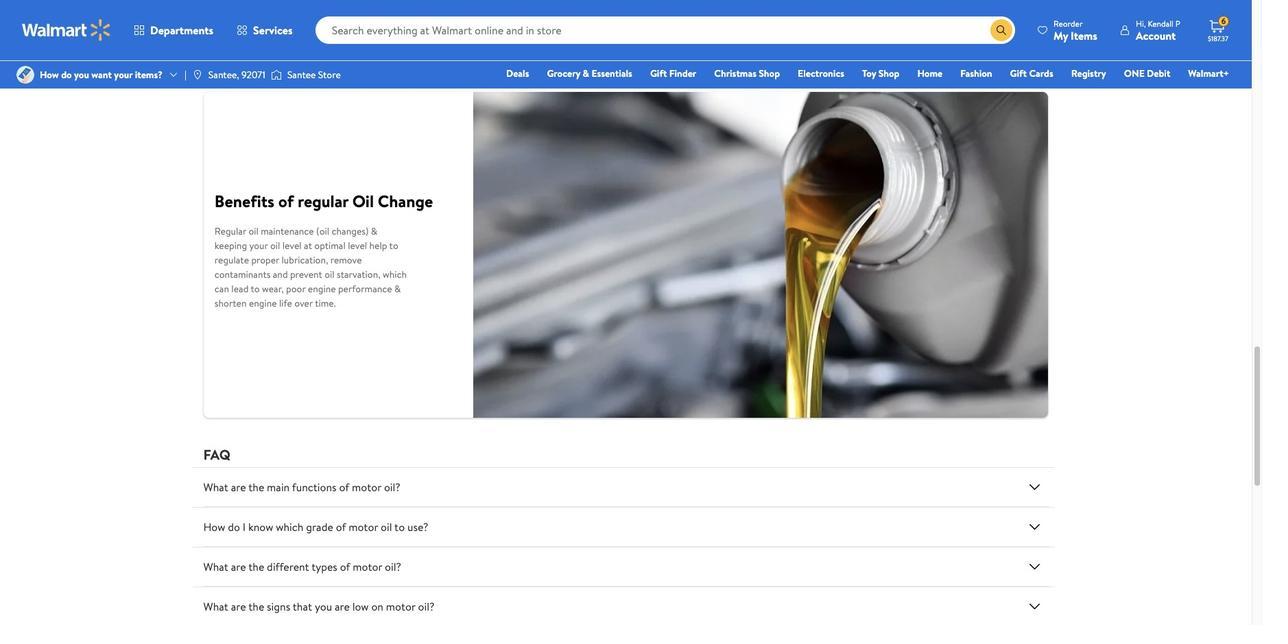 Task type: vqa. For each thing, say whether or not it's contained in the screenshot.
Walmart Pay
no



Task type: locate. For each thing, give the bounding box(es) containing it.
1 vertical spatial do
[[228, 519, 240, 534]]

1 vertical spatial engine
[[249, 296, 277, 310]]

you right that
[[315, 599, 332, 614]]

you
[[74, 68, 89, 82], [315, 599, 332, 614]]

are left the main at the left bottom of page
[[231, 480, 246, 495]]

of up the maintenance
[[278, 189, 294, 212]]

gift
[[650, 67, 667, 80], [1010, 67, 1027, 80]]

what are the signs that you are low on motor oil?
[[203, 599, 435, 614]]

and up wear,
[[273, 267, 288, 281]]

are down 'i'
[[231, 559, 246, 574]]

0 horizontal spatial level
[[282, 238, 302, 252]]

the for signs
[[248, 599, 264, 614]]

what for what are the main functions of motor oil?
[[203, 480, 228, 495]]

1 horizontal spatial your
[[249, 238, 268, 252]]

gift left cards
[[1010, 67, 1027, 80]]

 image for how do you want your items?
[[16, 66, 34, 84]]

0 horizontal spatial  image
[[16, 66, 34, 84]]

for right "apply"
[[326, 62, 338, 75]]

0 horizontal spatial shop
[[759, 67, 780, 80]]

schedule appointment link
[[203, 18, 331, 51]]

1 vertical spatial your
[[249, 238, 268, 252]]

account
[[1136, 28, 1176, 43]]

oil?
[[384, 480, 401, 495], [385, 559, 401, 574], [418, 599, 435, 614]]

0 vertical spatial &
[[583, 67, 589, 80]]

2 shop from the left
[[879, 67, 900, 80]]

at
[[304, 238, 312, 252]]

walmart
[[551, 62, 586, 75]]

0 horizontal spatial gift
[[650, 67, 667, 80]]

1 horizontal spatial you
[[315, 599, 332, 614]]

1 what from the top
[[203, 480, 228, 495]]

 image down walmart image at the left top of the page
[[16, 66, 34, 84]]

0 vertical spatial do
[[61, 68, 72, 82]]

of right 'functions'
[[339, 480, 349, 495]]

1 horizontal spatial and
[[786, 62, 801, 75]]

how left 'i'
[[203, 519, 225, 534]]

gift for gift finder
[[650, 67, 667, 80]]

Search search field
[[315, 16, 1015, 44]]

0 horizontal spatial for
[[326, 62, 338, 75]]

to right help
[[389, 238, 398, 252]]

0 vertical spatial oil?
[[384, 480, 401, 495]]

shop for toy shop
[[879, 67, 900, 80]]

1 vertical spatial how
[[203, 519, 225, 534]]

gift cards link
[[1004, 66, 1060, 81]]

0 vertical spatial the
[[248, 480, 264, 495]]

are left 'signs' on the left bottom
[[231, 599, 246, 614]]

1 may from the left
[[282, 62, 299, 75]]

may left "apply"
[[282, 62, 299, 75]]

the
[[248, 480, 264, 495], [248, 559, 264, 574], [248, 599, 264, 614]]

2 vertical spatial &
[[394, 282, 401, 295]]

gift for gift cards
[[1010, 67, 1027, 80]]

1 horizontal spatial for
[[680, 62, 692, 75]]

motor right grade at the bottom
[[349, 519, 378, 534]]

departments
[[150, 23, 213, 38]]

2 gift from the left
[[1010, 67, 1027, 80]]

know
[[248, 519, 273, 534]]

you left 'want'
[[74, 68, 89, 82]]

of right types at left
[[340, 559, 350, 574]]

what are the different types of motor oil?
[[203, 559, 401, 574]]

0 vertical spatial and
[[786, 62, 801, 75]]

0 vertical spatial your
[[114, 68, 133, 82]]

0 vertical spatial what
[[203, 480, 228, 495]]

1 for from the left
[[326, 62, 338, 75]]

0 horizontal spatial you
[[74, 68, 89, 82]]

do
[[61, 68, 72, 82], [228, 519, 240, 534]]

0 vertical spatial engine
[[308, 282, 336, 295]]

the left 'signs' on the left bottom
[[248, 599, 264, 614]]

1 vertical spatial oil?
[[385, 559, 401, 574]]

level down the maintenance
[[282, 238, 302, 252]]

time.
[[315, 296, 336, 310]]

and right check
[[786, 62, 801, 75]]

grocery
[[547, 67, 581, 80]]

the left the main at the left bottom of page
[[248, 480, 264, 495]]

poor
[[286, 282, 306, 295]]

appointment
[[260, 27, 314, 41]]

engine up time.
[[308, 282, 336, 295]]

faq
[[203, 445, 230, 464]]

your
[[114, 68, 133, 82], [249, 238, 268, 252]]

grocery & essentials link
[[541, 66, 639, 81]]

1 vertical spatial the
[[248, 559, 264, 574]]

schedule appointment
[[220, 27, 314, 41]]

which right the "know"
[[276, 519, 304, 534]]

 image
[[16, 66, 34, 84], [192, 69, 203, 80]]

one
[[1124, 67, 1145, 80]]

oil down remove
[[325, 267, 335, 281]]

 image right |
[[192, 69, 203, 80]]

& up help
[[371, 224, 377, 238]]

can
[[215, 282, 229, 295]]

engine down wear,
[[249, 296, 277, 310]]

2 vertical spatial to
[[395, 519, 405, 534]]

1 horizontal spatial shop
[[879, 67, 900, 80]]

shop
[[759, 67, 780, 80], [879, 67, 900, 80]]

1 horizontal spatial gift
[[1010, 67, 1027, 80]]

not
[[611, 62, 625, 75]]

christmas
[[714, 67, 757, 80]]

6 $187.37
[[1208, 15, 1229, 43]]

oil up proper
[[270, 238, 280, 252]]

how do you want your items?
[[40, 68, 163, 82]]

contaminants
[[215, 267, 271, 281]]

non-
[[364, 62, 383, 75]]

1 horizontal spatial engine
[[308, 282, 336, 295]]

do left 'want'
[[61, 68, 72, 82]]

level
[[282, 238, 302, 252], [348, 238, 367, 252]]

of
[[278, 189, 294, 212], [339, 480, 349, 495], [336, 519, 346, 534], [340, 559, 350, 574]]

1 shop from the left
[[759, 67, 780, 80]]

1 vertical spatial you
[[315, 599, 332, 614]]

my
[[1054, 28, 1068, 43]]

2 for from the left
[[680, 62, 692, 75]]

 image
[[271, 68, 282, 82]]

maintenance
[[261, 224, 314, 238]]

for right tires
[[680, 62, 692, 75]]

one debit
[[1124, 67, 1171, 80]]

motor right on at the bottom left of the page
[[386, 599, 416, 614]]

your right 'want'
[[114, 68, 133, 82]]

0 vertical spatial to
[[389, 238, 398, 252]]

only
[[739, 62, 756, 75]]

& right performance
[[394, 282, 401, 295]]

2 what from the top
[[203, 559, 228, 574]]

1 horizontal spatial may
[[463, 62, 480, 75]]

0 vertical spatial you
[[74, 68, 89, 82]]

fashion
[[961, 67, 992, 80]]

how do i know which grade of motor oil to use?
[[203, 519, 428, 534]]

2 horizontal spatial &
[[583, 67, 589, 80]]

and
[[786, 62, 801, 75], [273, 267, 288, 281]]

safety.
[[694, 62, 721, 75]]

to left use?
[[395, 519, 405, 534]]

remove
[[331, 253, 362, 267]]

1 horizontal spatial  image
[[192, 69, 203, 80]]

oil left use?
[[381, 519, 392, 534]]

1 horizontal spatial which
[[383, 267, 407, 281]]

use?
[[408, 519, 428, 534]]

what are the main functions of motor oil? image
[[1027, 479, 1043, 495]]

performance
[[338, 282, 392, 295]]

oil
[[352, 189, 374, 212]]

types
[[312, 559, 337, 574]]

level down "changes)" at the left of page
[[348, 238, 367, 252]]

to
[[389, 238, 398, 252], [251, 282, 260, 295], [395, 519, 405, 534]]

1 horizontal spatial level
[[348, 238, 367, 252]]

*additional
[[203, 62, 249, 75]]

oil? for what are the main functions of motor oil?
[[384, 480, 401, 495]]

and inside regular oil maintenance (oil changes) & keeping your oil level at optimal level help to regulate proper lubrication, remove contaminants and prevent oil starvation, which can lead to wear, poor engine performance & shorten engine life over time.
[[273, 267, 288, 281]]

registry link
[[1065, 66, 1113, 81]]

0 horizontal spatial &
[[371, 224, 377, 238]]

i
[[243, 519, 246, 534]]

1 vertical spatial what
[[203, 559, 228, 574]]

0 horizontal spatial do
[[61, 68, 72, 82]]

|
[[185, 68, 187, 82]]

santee store
[[287, 68, 341, 82]]

oil
[[249, 224, 259, 238], [270, 238, 280, 252], [325, 267, 335, 281], [381, 519, 392, 534]]

1 vertical spatial and
[[273, 267, 288, 281]]

0 horizontal spatial how
[[40, 68, 59, 82]]

0 horizontal spatial and
[[273, 267, 288, 281]]

vary
[[482, 62, 500, 75]]

christmas shop
[[714, 67, 780, 80]]

gift left the "finder"
[[650, 67, 667, 80]]

signs
[[267, 599, 290, 614]]

2 vertical spatial what
[[203, 599, 228, 614]]

do left 'i'
[[228, 519, 240, 534]]

3 the from the top
[[248, 599, 264, 614]]

0 horizontal spatial may
[[282, 62, 299, 75]]

toy shop link
[[856, 66, 906, 81]]

regulate
[[215, 253, 249, 267]]

your up proper
[[249, 238, 268, 252]]

1 horizontal spatial how
[[203, 519, 225, 534]]

of right grade at the bottom
[[336, 519, 346, 534]]

location.
[[514, 62, 549, 75]]

how do i know which grade of motor oil to use? image
[[1027, 519, 1043, 535]]

deals
[[506, 67, 529, 80]]

1 the from the top
[[248, 480, 264, 495]]

your inside regular oil maintenance (oil changes) & keeping your oil level at optimal level help to regulate proper lubrication, remove contaminants and prevent oil starvation, which can lead to wear, poor engine performance & shorten engine life over time.
[[249, 238, 268, 252]]

which inside regular oil maintenance (oil changes) & keeping your oil level at optimal level help to regulate proper lubrication, remove contaminants and prevent oil starvation, which can lead to wear, poor engine performance & shorten engine life over time.
[[383, 267, 407, 281]]

0 vertical spatial how
[[40, 68, 59, 82]]

may left "vary"
[[463, 62, 480, 75]]

6
[[1222, 15, 1226, 27]]

1 horizontal spatial &
[[394, 282, 401, 295]]

*additional charge may apply for using non-featured oil. prices may vary by location. walmart does not inspect tires for safety. we only check and adjust tire pressure.
[[203, 62, 884, 75]]

2 level from the left
[[348, 238, 367, 252]]

shop right only
[[759, 67, 780, 80]]

& right grocery
[[583, 67, 589, 80]]

shop right the toy
[[879, 67, 900, 80]]

how down walmart image at the left top of the page
[[40, 68, 59, 82]]

0 vertical spatial which
[[383, 267, 407, 281]]

may
[[282, 62, 299, 75], [463, 62, 480, 75]]

are left low
[[335, 599, 350, 614]]

2 the from the top
[[248, 559, 264, 574]]

oil.
[[421, 62, 433, 75]]

which up performance
[[383, 267, 407, 281]]

the for main
[[248, 480, 264, 495]]

motor right 'functions'
[[352, 480, 382, 495]]

1 gift from the left
[[650, 67, 667, 80]]

deals link
[[500, 66, 535, 81]]

do for i
[[228, 519, 240, 534]]

how for how do i know which grade of motor oil to use?
[[203, 519, 225, 534]]

are for signs
[[231, 599, 246, 614]]

0 horizontal spatial which
[[276, 519, 304, 534]]

do for you
[[61, 68, 72, 82]]

optimal
[[314, 238, 346, 252]]

2 vertical spatial the
[[248, 599, 264, 614]]

what
[[203, 480, 228, 495], [203, 559, 228, 574], [203, 599, 228, 614]]

1 horizontal spatial do
[[228, 519, 240, 534]]

1 vertical spatial &
[[371, 224, 377, 238]]

3 what from the top
[[203, 599, 228, 614]]

to right lead
[[251, 282, 260, 295]]

the left the different in the bottom left of the page
[[248, 559, 264, 574]]



Task type: describe. For each thing, give the bounding box(es) containing it.
what for what are the signs that you are low on motor oil?
[[203, 599, 228, 614]]

hi, kendall p account
[[1136, 17, 1181, 43]]

1 level from the left
[[282, 238, 302, 252]]

schedule
[[220, 27, 258, 41]]

essentials
[[592, 67, 633, 80]]

registry
[[1071, 67, 1106, 80]]

prices
[[435, 62, 461, 75]]

walmart image
[[22, 19, 111, 41]]

main
[[267, 480, 290, 495]]

reorder my items
[[1054, 17, 1098, 43]]

are for different
[[231, 559, 246, 574]]

home link
[[911, 66, 949, 81]]

changes)
[[332, 224, 369, 238]]

departments button
[[122, 14, 225, 47]]

change
[[378, 189, 433, 212]]

keeping
[[215, 238, 247, 252]]

cards
[[1029, 67, 1054, 80]]

what for what are the different types of motor oil?
[[203, 559, 228, 574]]

walmart+
[[1189, 67, 1229, 80]]

benefits of regular oil change
[[215, 189, 433, 212]]

1 vertical spatial which
[[276, 519, 304, 534]]

fashion link
[[954, 66, 999, 81]]

prevent
[[290, 267, 322, 281]]

pressure.
[[846, 62, 884, 75]]

0 horizontal spatial your
[[114, 68, 133, 82]]

benefits
[[215, 189, 274, 212]]

toy shop
[[862, 67, 900, 80]]

does
[[589, 62, 608, 75]]

services button
[[225, 14, 304, 47]]

that
[[293, 599, 312, 614]]

toy
[[862, 67, 876, 80]]

are for main
[[231, 480, 246, 495]]

what are the main functions of motor oil?
[[203, 480, 401, 495]]

walmart+ link
[[1182, 66, 1236, 81]]

lead
[[231, 282, 249, 295]]

0 horizontal spatial engine
[[249, 296, 277, 310]]

hi,
[[1136, 17, 1146, 29]]

gift cards
[[1010, 67, 1054, 80]]

on
[[371, 599, 384, 614]]

shop for christmas shop
[[759, 67, 780, 80]]

electronics link
[[792, 66, 851, 81]]

& inside grocery & essentials 'link'
[[583, 67, 589, 80]]

2 vertical spatial oil?
[[418, 599, 435, 614]]

santee, 92071
[[208, 68, 265, 82]]

what are the different types of motor oil? image
[[1027, 558, 1043, 575]]

Walmart Site-Wide search field
[[315, 16, 1015, 44]]

want
[[91, 68, 112, 82]]

adjust
[[803, 62, 827, 75]]

oil? for what are the different types of motor oil?
[[385, 559, 401, 574]]

proper
[[251, 253, 279, 267]]

regular
[[215, 224, 246, 238]]

 image for santee, 92071
[[192, 69, 203, 80]]

tire
[[830, 62, 844, 75]]

2 may from the left
[[463, 62, 480, 75]]

help
[[369, 238, 387, 252]]

lubrication,
[[282, 253, 328, 267]]

items?
[[135, 68, 163, 82]]

santee,
[[208, 68, 239, 82]]

how for how do you want your items?
[[40, 68, 59, 82]]

inspect
[[627, 62, 657, 75]]

featured
[[383, 62, 419, 75]]

check
[[759, 62, 783, 75]]

regular oil changes and keeping your oil level at optimal level help to regulate proper lubrication, remove contaminants and prevent oil starvation. image
[[474, 92, 1048, 418]]

reorder
[[1054, 17, 1083, 29]]

apply
[[302, 62, 323, 75]]

kendall
[[1148, 17, 1174, 29]]

shorten
[[215, 296, 247, 310]]

items
[[1071, 28, 1098, 43]]

regular oil maintenance (oil changes) & keeping your oil level at optimal level help to regulate proper lubrication, remove contaminants and prevent oil starvation, which can lead to wear, poor engine performance & shorten engine life over time.
[[215, 224, 407, 310]]

tires
[[659, 62, 677, 75]]

electronics
[[798, 67, 845, 80]]

the for different
[[248, 559, 264, 574]]

oil right regular
[[249, 224, 259, 238]]

1 vertical spatial to
[[251, 282, 260, 295]]

functions
[[292, 480, 337, 495]]

starvation,
[[337, 267, 380, 281]]

debit
[[1147, 67, 1171, 80]]

$187.37
[[1208, 34, 1229, 43]]

over
[[294, 296, 313, 310]]

search icon image
[[996, 25, 1007, 36]]

what are the signs that you are low on motor oil? image
[[1027, 598, 1043, 615]]

wear,
[[262, 282, 284, 295]]

by
[[502, 62, 512, 75]]

92071
[[242, 68, 265, 82]]

gift finder link
[[644, 66, 703, 81]]

life
[[279, 296, 292, 310]]

different
[[267, 559, 309, 574]]

grocery & essentials
[[547, 67, 633, 80]]

p
[[1176, 17, 1181, 29]]

store
[[318, 68, 341, 82]]

motor up low
[[353, 559, 382, 574]]

christmas shop link
[[708, 66, 786, 81]]

we
[[724, 62, 737, 75]]

finder
[[669, 67, 697, 80]]

gift finder
[[650, 67, 697, 80]]

santee
[[287, 68, 316, 82]]

home
[[918, 67, 943, 80]]



